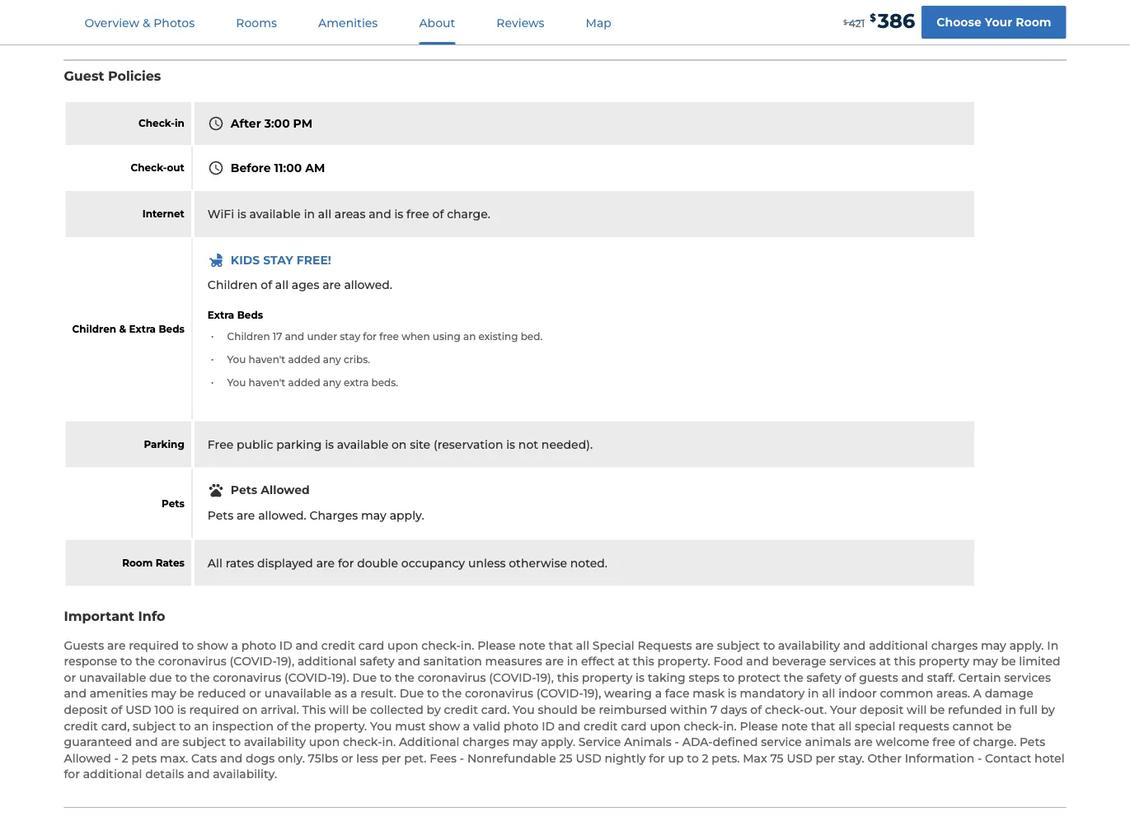 Task type: describe. For each thing, give the bounding box(es) containing it.
0 horizontal spatial unavailable
[[79, 671, 146, 685]]

haven't for you haven't added any extra beds.
[[249, 377, 285, 389]]

0 horizontal spatial id
[[279, 639, 292, 653]]

the down "sanitation" at the left bottom of the page
[[442, 687, 462, 701]]

and up pets
[[135, 736, 158, 750]]

2 vertical spatial subject
[[183, 736, 226, 750]]

result.
[[360, 687, 396, 701]]

1 horizontal spatial 19),
[[536, 671, 554, 685]]

coronavirus up due
[[158, 655, 226, 669]]

all
[[208, 556, 222, 570]]

free!
[[297, 253, 331, 267]]

1 horizontal spatial charges
[[931, 639, 978, 653]]

common
[[880, 687, 933, 701]]

and down amenities
[[317, 31, 339, 45]]

pets allowed
[[231, 484, 310, 498]]

2 vertical spatial 19),
[[583, 687, 601, 701]]

1 horizontal spatial id
[[542, 719, 555, 733]]

the up reduced
[[190, 671, 210, 685]]

2 reducing from the left
[[197, 31, 250, 45]]

75lbs
[[308, 752, 338, 766]]

0 vertical spatial additional
[[869, 639, 928, 653]]

parking
[[144, 439, 184, 451]]

and up emissions,
[[300, 15, 323, 29]]

0 horizontal spatial this
[[557, 671, 579, 685]]

learn more
[[524, 31, 590, 45]]

19).
[[331, 671, 349, 685]]

is right 'areas'
[[394, 207, 403, 221]]

bed.
[[521, 331, 542, 343]]

check-out
[[131, 162, 184, 174]]

children 17 and under stay for free when using an existing bed.
[[227, 331, 542, 343]]

you up free on the bottom of the page
[[227, 377, 246, 389]]

additional
[[399, 736, 459, 750]]

valid
[[473, 719, 500, 733]]

1 horizontal spatial apply.
[[541, 736, 575, 750]]

0 vertical spatial required
[[129, 639, 179, 653]]

2 horizontal spatial apply.
[[1009, 639, 1044, 653]]

1 vertical spatial in.
[[723, 719, 737, 733]]

be up requests
[[930, 703, 945, 717]]

booking.com's
[[413, 15, 499, 29]]

and left "sanitation" at the left bottom of the page
[[398, 655, 420, 669]]

1 horizontal spatial that
[[811, 719, 835, 733]]

tab list containing overview & photos
[[64, 0, 632, 45]]

is up wearing
[[636, 671, 645, 685]]

learn
[[524, 31, 557, 45]]

0 vertical spatial please
[[477, 639, 516, 653]]

measures
[[485, 655, 542, 669]]

all up effect
[[576, 639, 589, 653]]

0 horizontal spatial or
[[64, 671, 76, 685]]

are down special
[[854, 736, 873, 750]]

and right the 17
[[285, 331, 304, 343]]

any for extra
[[323, 377, 341, 389]]

refunded
[[948, 703, 1002, 717]]

guaranteed
[[64, 736, 132, 750]]

is right 100
[[177, 703, 186, 717]]

sustainable
[[539, 15, 608, 29]]

(covid- up reduced
[[230, 655, 277, 669]]

pets are allowed. charges may apply.
[[208, 509, 424, 523]]

is right parking
[[325, 438, 334, 452]]

are up max.
[[161, 736, 179, 750]]

for down guaranteed
[[64, 768, 80, 782]]

world
[[966, 15, 999, 29]]

in inside this hotel is committed to sustainability and participates in booking.com's travel sustainable program. this means they make steps to a more sustainable world such as reducing water waste, reducing emissions, and providing locally sourced food.
[[399, 15, 410, 29]]

parking
[[276, 438, 322, 452]]

wearing
[[604, 687, 652, 701]]

children for children 17 and under stay for free when using an existing bed.
[[227, 331, 270, 343]]

all left 'areas'
[[318, 207, 331, 221]]

overview
[[84, 16, 139, 30]]

0 horizontal spatial this
[[64, 15, 88, 29]]

free public parking is available  on site (reservation is not needed).
[[208, 438, 593, 452]]

pets for pets
[[162, 498, 184, 510]]

1 vertical spatial extra
[[129, 323, 156, 335]]

must
[[395, 719, 426, 733]]

internet
[[142, 208, 184, 220]]

rooms button
[[216, 1, 297, 45]]

children for children of all ages are allowed.
[[208, 278, 258, 292]]

and down cats on the bottom of page
[[187, 768, 210, 782]]

you right card.
[[513, 703, 535, 717]]

credit up 'service'
[[584, 719, 618, 733]]

2 horizontal spatial subject
[[717, 639, 760, 653]]

are up food
[[695, 639, 714, 653]]

pets.
[[712, 752, 740, 766]]

421
[[849, 17, 865, 29]]

1 horizontal spatial photo
[[504, 719, 539, 733]]

1 vertical spatial note
[[781, 719, 808, 733]]

contact
[[985, 752, 1031, 766]]

1 vertical spatial show
[[429, 719, 460, 733]]

a
[[973, 687, 982, 701]]

service
[[579, 736, 621, 750]]

any for cribs.
[[323, 354, 341, 366]]

- right fees
[[460, 752, 464, 766]]

and up arrival.
[[295, 639, 318, 653]]

2 horizontal spatial usd
[[787, 752, 812, 766]]

public
[[237, 438, 273, 452]]

1 horizontal spatial available
[[337, 438, 388, 452]]

after
[[231, 116, 261, 130]]

2 by from the left
[[1041, 703, 1055, 717]]

you down collected at the left
[[370, 719, 392, 733]]

all left ages at the top of page
[[275, 278, 289, 292]]

and up protect
[[746, 655, 769, 669]]

all rates displayed are for double occupancy unless otherwise noted.
[[208, 556, 607, 570]]

0 horizontal spatial property.
[[314, 719, 367, 733]]

1 vertical spatial unavailable
[[264, 687, 331, 701]]

charge. inside guests are required to show a photo id and credit card upon check-in. please note that all special requests are subject to availability and additional charges may apply. in response to the coronavirus (covid-19), additional safety and sanitation measures are in effect at this property. food and beverage services at this property may be limited or unavailable due to the coronavirus (covid-19). due to the coronavirus (covid-19), this property is taking steps to protect the safety of guests and staff. certain services and amenities may be reduced or unavailable as a result. due to the coronavirus (covid-19), wearing a face mask is mandatory in all indoor common areas. a damage deposit of usd 100 is required on arrival. this will be collected by credit card. you should be reimbursed within 7 days of check-out. your deposit will be refunded in full by credit card, subject to an inspection of the property. you must show a valid photo id and credit card upon check-in. please note that all special requests cannot be guaranteed and are subject to availability upon check-in. additional charges may apply. service animals - ada-defined service animals are welcome free of charge. pets allowed - 2 pets max. cats and dogs only. 75lbs or less per pet. fees - nonrefundable 25 usd nightly for up to 2 pets. max 75 usd per stay. other information - contact hotel for additional details and availability.
[[973, 736, 1016, 750]]

children & extra beds
[[72, 323, 184, 335]]

credit up guaranteed
[[64, 719, 98, 733]]

1 horizontal spatial this
[[633, 655, 654, 669]]

ages
[[292, 278, 319, 292]]

1 vertical spatial card
[[621, 719, 647, 733]]

0 horizontal spatial allowed.
[[258, 509, 306, 523]]

0 horizontal spatial subject
[[133, 719, 176, 733]]

0 vertical spatial upon
[[387, 639, 418, 653]]

check- up "less"
[[343, 736, 382, 750]]

all up out.
[[822, 687, 835, 701]]

2 per from the left
[[816, 752, 835, 766]]

availability.
[[213, 768, 277, 782]]

out.
[[804, 703, 827, 717]]

0 horizontal spatial usd
[[125, 703, 151, 717]]

2 horizontal spatial this
[[668, 15, 691, 29]]

guest
[[64, 68, 104, 84]]

coronavirus down "sanitation" at the left bottom of the page
[[418, 671, 486, 685]]

less
[[356, 752, 378, 766]]

in down damage
[[1005, 703, 1016, 717]]

max.
[[160, 752, 188, 766]]

pm
[[293, 116, 312, 130]]

& for children
[[119, 323, 126, 335]]

0 vertical spatial services
[[829, 655, 876, 669]]

providing
[[342, 31, 398, 45]]

and up common
[[901, 671, 924, 685]]

a inside this hotel is committed to sustainability and participates in booking.com's travel sustainable program. this means they make steps to a more sustainable world such as reducing water waste, reducing emissions, and providing locally sourced food.
[[852, 15, 858, 29]]

before 11:00 am row
[[66, 147, 976, 189]]

a up reduced
[[231, 639, 238, 653]]

water
[[120, 31, 153, 45]]

unless
[[468, 556, 506, 570]]

rooms
[[236, 16, 277, 30]]

policies
[[108, 68, 161, 84]]

map
[[586, 16, 612, 30]]

indoor
[[838, 687, 877, 701]]

0 horizontal spatial available
[[249, 207, 301, 221]]

a left valid
[[463, 719, 470, 733]]

0 vertical spatial safety
[[360, 655, 395, 669]]

0 vertical spatial property.
[[657, 655, 710, 669]]

an inside row
[[463, 331, 476, 343]]

special
[[855, 719, 895, 733]]

1 horizontal spatial required
[[189, 703, 239, 717]]

fees
[[430, 752, 457, 766]]

0 horizontal spatial upon
[[309, 736, 340, 750]]

be right cannot
[[997, 719, 1012, 733]]

be left limited
[[1001, 655, 1016, 669]]

pets
[[131, 752, 157, 766]]

choose
[[937, 15, 982, 29]]

travel
[[502, 15, 536, 29]]

extra
[[344, 377, 369, 389]]

coronavirus up card.
[[465, 687, 533, 701]]

100
[[154, 703, 174, 717]]

an inside guests are required to show a photo id and credit card upon check-in. please note that all special requests are subject to availability and additional charges may apply. in response to the coronavirus (covid-19), additional safety and sanitation measures are in effect at this property. food and beverage services at this property may be limited or unavailable due to the coronavirus (covid-19). due to the coronavirus (covid-19), this property is taking steps to protect the safety of guests and staff. certain services and amenities may be reduced or unavailable as a result. due to the coronavirus (covid-19), wearing a face mask is mandatory in all indoor common areas. a damage deposit of usd 100 is required on arrival. this will be collected by credit card. you should be reimbursed within 7 days of check-out. your deposit will be refunded in full by credit card, subject to an inspection of the property. you must show a valid photo id and credit card upon check-in. please note that all special requests cannot be guaranteed and are subject to availability upon check-in. additional charges may apply. service animals - ada-defined service animals are welcome free of charge. pets allowed - 2 pets max. cats and dogs only. 75lbs or less per pet. fees - nonrefundable 25 usd nightly for up to 2 pets. max 75 usd per stay. other information - contact hotel for additional details and availability.
[[194, 719, 209, 733]]

is left not
[[506, 438, 515, 452]]

ada-
[[682, 736, 713, 750]]

is up "days"
[[728, 687, 737, 701]]

your inside guests are required to show a photo id and credit card upon check-in. please note that all special requests are subject to availability and additional charges may apply. in response to the coronavirus (covid-19), additional safety and sanitation measures are in effect at this property. food and beverage services at this property may be limited or unavailable due to the coronavirus (covid-19). due to the coronavirus (covid-19), this property is taking steps to protect the safety of guests and staff. certain services and amenities may be reduced or unavailable as a result. due to the coronavirus (covid-19), wearing a face mask is mandatory in all indoor common areas. a damage deposit of usd 100 is required on arrival. this will be collected by credit card. you should be reimbursed within 7 days of check-out. your deposit will be refunded in full by credit card, subject to an inspection of the property. you must show a valid photo id and credit card upon check-in. please note that all special requests cannot be guaranteed and are subject to availability upon check-in. additional charges may apply. service animals - ada-defined service animals are welcome free of charge. pets allowed - 2 pets max. cats and dogs only. 75lbs or less per pet. fees - nonrefundable 25 usd nightly for up to 2 pets. max 75 usd per stay. other information - contact hotel for additional details and availability.
[[830, 703, 857, 717]]

max
[[743, 752, 767, 766]]

check- up ada-
[[684, 719, 723, 733]]

taking
[[648, 671, 686, 685]]

limited
[[1019, 655, 1060, 669]]

wifi is available in all areas and is free of charge.
[[208, 207, 490, 221]]

animals
[[805, 736, 851, 750]]

charges
[[309, 509, 358, 523]]

1 vertical spatial due
[[400, 687, 424, 701]]

check- down mandatory
[[765, 703, 804, 717]]

sustainability
[[219, 15, 297, 29]]

is right wifi
[[237, 207, 246, 221]]

added for cribs.
[[288, 354, 320, 366]]

be down result.
[[352, 703, 367, 717]]

collected
[[370, 703, 424, 717]]

children for children & extra beds
[[72, 323, 116, 335]]

room inside button
[[1016, 15, 1051, 29]]

0 horizontal spatial property
[[582, 671, 632, 685]]

the up result.
[[395, 671, 414, 685]]

1 deposit from the left
[[64, 703, 108, 717]]

(covid- up should
[[536, 687, 583, 701]]

0 vertical spatial due
[[352, 671, 377, 685]]

staff.
[[927, 671, 955, 685]]

and up guests
[[843, 639, 866, 653]]

credit up the 19).
[[321, 639, 355, 653]]

locally
[[402, 31, 438, 45]]

1 by from the left
[[427, 703, 441, 717]]

in left effect
[[567, 655, 578, 669]]

0 horizontal spatial show
[[197, 639, 228, 653]]

sanitation
[[423, 655, 482, 669]]

1 horizontal spatial services
[[1004, 671, 1051, 685]]

you down extra beds
[[227, 354, 246, 366]]

children of all ages are allowed.
[[208, 278, 392, 292]]

the down beverage
[[784, 671, 803, 685]]

0 horizontal spatial beds
[[159, 323, 184, 335]]

are down important info
[[107, 639, 126, 653]]

0 vertical spatial that
[[549, 639, 573, 653]]

a down taking
[[655, 687, 662, 701]]

welcome
[[876, 736, 929, 750]]

requests
[[638, 639, 692, 653]]

information
[[905, 752, 974, 766]]

as inside guests are required to show a photo id and credit card upon check-in. please note that all special requests are subject to availability and additional charges may apply. in response to the coronavirus (covid-19), additional safety and sanitation measures are in effect at this property. food and beverage services at this property may be limited or unavailable due to the coronavirus (covid-19). due to the coronavirus (covid-19), this property is taking steps to protect the safety of guests and staff. certain services and amenities may be reduced or unavailable as a result. due to the coronavirus (covid-19), wearing a face mask is mandatory in all indoor common areas. a damage deposit of usd 100 is required on arrival. this will be collected by credit card. you should be reimbursed within 7 days of check-out. your deposit will be refunded in full by credit card, subject to an inspection of the property. you must show a valid photo id and credit card upon check-in. please note that all special requests cannot be guaranteed and are subject to availability upon check-in. additional charges may apply. service animals - ada-defined service animals are welcome free of charge. pets allowed - 2 pets max. cats and dogs only. 75lbs or less per pet. fees - nonrefundable 25 usd nightly for up to 2 pets. max 75 usd per stay. other information - contact hotel for additional details and availability.
[[335, 687, 347, 701]]

mandatory
[[740, 687, 805, 701]]

face
[[665, 687, 689, 701]]

2 vertical spatial additional
[[83, 768, 142, 782]]

apply. inside row group
[[390, 509, 424, 523]]

in up out.
[[808, 687, 819, 701]]

are down pets allowed
[[236, 509, 255, 523]]

allowed inside guests are required to show a photo id and credit card upon check-in. please note that all special requests are subject to availability and additional charges may apply. in response to the coronavirus (covid-19), additional safety and sanitation measures are in effect at this property. food and beverage services at this property may be limited or unavailable due to the coronavirus (covid-19). due to the coronavirus (covid-19), this property is taking steps to protect the safety of guests and staff. certain services and amenities may be reduced or unavailable as a result. due to the coronavirus (covid-19), wearing a face mask is mandatory in all indoor common areas. a damage deposit of usd 100 is required on arrival. this will be collected by credit card. you should be reimbursed within 7 days of check-out. your deposit will be refunded in full by credit card, subject to an inspection of the property. you must show a valid photo id and credit card upon check-in. please note that all special requests cannot be guaranteed and are subject to availability upon check-in. additional charges may apply. service animals - ada-defined service animals are welcome free of charge. pets allowed - 2 pets max. cats and dogs only. 75lbs or less per pet. fees - nonrefundable 25 usd nightly for up to 2 pets. max 75 usd per stay. other information - contact hotel for additional details and availability.
[[64, 752, 111, 766]]

participates
[[326, 15, 395, 29]]

7
[[710, 703, 717, 717]]

check- up "sanitation" at the left bottom of the page
[[421, 639, 461, 653]]

and right 'areas'
[[369, 207, 391, 221]]

1 horizontal spatial $
[[870, 12, 876, 24]]

service
[[761, 736, 802, 750]]

0 horizontal spatial in.
[[382, 736, 396, 750]]

such
[[1002, 15, 1030, 29]]

card.
[[481, 703, 510, 717]]

check- for after 3:00 pm
[[138, 117, 175, 129]]

free public parking is available  on site (reservation is not needed). row
[[66, 422, 976, 468]]

2 vertical spatial or
[[341, 752, 353, 766]]

all up animals
[[838, 719, 852, 733]]

1 horizontal spatial usd
[[576, 752, 601, 766]]

within
[[670, 703, 707, 717]]

credit up valid
[[444, 703, 478, 717]]

reviews button
[[477, 1, 564, 45]]

existing
[[479, 331, 518, 343]]

0 horizontal spatial availability
[[244, 736, 306, 750]]

0 vertical spatial property
[[919, 655, 969, 669]]

0 vertical spatial in.
[[461, 639, 474, 653]]

site
[[410, 438, 430, 452]]

1 horizontal spatial beds
[[237, 309, 263, 321]]

certain
[[958, 671, 1001, 685]]

- down guaranteed
[[114, 752, 119, 766]]

- up up
[[675, 736, 679, 750]]

sustainable
[[896, 15, 963, 29]]

1 vertical spatial upon
[[650, 719, 681, 733]]



Task type: locate. For each thing, give the bounding box(es) containing it.
this inside guests are required to show a photo id and credit card upon check-in. please note that all special requests are subject to availability and additional charges may apply. in response to the coronavirus (covid-19), additional safety and sanitation measures are in effect at this property. food and beverage services at this property may be limited or unavailable due to the coronavirus (covid-19). due to the coronavirus (covid-19), this property is taking steps to protect the safety of guests and staff. certain services and amenities may be reduced or unavailable as a result. due to the coronavirus (covid-19), wearing a face mask is mandatory in all indoor common areas. a damage deposit of usd 100 is required on arrival. this will be collected by credit card. you should be reimbursed within 7 days of check-out. your deposit will be refunded in full by credit card, subject to an inspection of the property. you must show a valid photo id and credit card upon check-in. please note that all special requests cannot be guaranteed and are subject to availability upon check-in. additional charges may apply. service animals - ada-defined service animals are welcome free of charge. pets allowed - 2 pets max. cats and dogs only. 75lbs or less per pet. fees - nonrefundable 25 usd nightly for up to 2 pets. max 75 usd per stay. other information - contact hotel for additional details and availability.
[[302, 703, 326, 717]]

your inside button
[[985, 15, 1012, 29]]

allowed. up children 17 and under stay for free when using an existing bed.
[[344, 278, 392, 292]]

response
[[64, 655, 117, 669]]

1 added from the top
[[288, 354, 320, 366]]

1 horizontal spatial subject
[[183, 736, 226, 750]]

show
[[197, 639, 228, 653], [429, 719, 460, 733]]

due up collected at the left
[[400, 687, 424, 701]]

cats
[[191, 752, 217, 766]]

availability up beverage
[[778, 639, 840, 653]]

0 horizontal spatial an
[[194, 719, 209, 733]]

are right displayed
[[316, 556, 335, 570]]

charges up staff.
[[931, 639, 978, 653]]

this up guests
[[894, 655, 916, 669]]

1 vertical spatial photo
[[504, 719, 539, 733]]

required down info
[[129, 639, 179, 653]]

property.
[[657, 655, 710, 669], [314, 719, 367, 733]]

is inside this hotel is committed to sustainability and participates in booking.com's travel sustainable program. this means they make steps to a more sustainable world such as reducing water waste, reducing emissions, and providing locally sourced food.
[[124, 15, 133, 29]]

1 vertical spatial additional
[[298, 655, 357, 669]]

that
[[549, 639, 573, 653], [811, 719, 835, 733]]

1 horizontal spatial your
[[985, 15, 1012, 29]]

pets for pets are allowed. charges may apply.
[[208, 509, 233, 523]]

in inside row
[[304, 207, 315, 221]]

allowed.
[[344, 278, 392, 292], [258, 509, 306, 523]]

on inside guests are required to show a photo id and credit card upon check-in. please note that all special requests are subject to availability and additional charges may apply. in response to the coronavirus (covid-19), additional safety and sanitation measures are in effect at this property. food and beverage services at this property may be limited or unavailable due to the coronavirus (covid-19). due to the coronavirus (covid-19), this property is taking steps to protect the safety of guests and staff. certain services and amenities may be reduced or unavailable as a result. due to the coronavirus (covid-19), wearing a face mask is mandatory in all indoor common areas. a damage deposit of usd 100 is required on arrival. this will be collected by credit card. you should be reimbursed within 7 days of check-out. your deposit will be refunded in full by credit card, subject to an inspection of the property. you must show a valid photo id and credit card upon check-in. please note that all special requests cannot be guaranteed and are subject to availability upon check-in. additional charges may apply. service animals - ada-defined service animals are welcome free of charge. pets allowed - 2 pets max. cats and dogs only. 75lbs or less per pet. fees - nonrefundable 25 usd nightly for up to 2 pets. max 75 usd per stay. other information - contact hotel for additional details and availability.
[[242, 703, 258, 717]]

about button
[[399, 1, 475, 45]]

1 vertical spatial beds
[[159, 323, 184, 335]]

free inside wifi is available in all areas and is free of charge. row
[[406, 207, 429, 221]]

a left more
[[852, 15, 858, 29]]

1 2 from the left
[[122, 752, 128, 766]]

safety down beverage
[[807, 671, 841, 685]]

in left 'areas'
[[304, 207, 315, 221]]

this up should
[[557, 671, 579, 685]]

0 vertical spatial apply.
[[390, 509, 424, 523]]

inspection
[[212, 719, 274, 733]]

property
[[919, 655, 969, 669], [582, 671, 632, 685]]

by right full
[[1041, 703, 1055, 717]]

2 haven't from the top
[[249, 377, 285, 389]]

row containing pets allowed
[[66, 469, 976, 539]]

safety
[[360, 655, 395, 669], [807, 671, 841, 685]]

2 horizontal spatial 19),
[[583, 687, 601, 701]]

additional down pets
[[83, 768, 142, 782]]

1 vertical spatial steps
[[689, 671, 720, 685]]

be left reduced
[[179, 687, 194, 701]]

1 vertical spatial your
[[830, 703, 857, 717]]

0 vertical spatial row
[[66, 239, 976, 420]]

is up water at the top left
[[124, 15, 133, 29]]

is
[[124, 15, 133, 29], [237, 207, 246, 221], [394, 207, 403, 221], [325, 438, 334, 452], [506, 438, 515, 452], [636, 671, 645, 685], [728, 687, 737, 701], [177, 703, 186, 717]]

in. down must
[[382, 736, 396, 750]]

pets for pets allowed
[[231, 484, 257, 498]]

row containing kids stay free!
[[66, 239, 976, 420]]

0 horizontal spatial $
[[843, 18, 847, 26]]

allowed down guaranteed
[[64, 752, 111, 766]]

3:00
[[264, 116, 290, 130]]

0 horizontal spatial your
[[830, 703, 857, 717]]

wifi
[[208, 207, 234, 221]]

your right choose
[[985, 15, 1012, 29]]

17
[[273, 331, 282, 343]]

0 vertical spatial room
[[1016, 15, 1051, 29]]

1 horizontal spatial by
[[1041, 703, 1055, 717]]

0 horizontal spatial room
[[122, 557, 153, 569]]

beds.
[[371, 377, 398, 389]]

special
[[592, 639, 634, 653]]

steps inside this hotel is committed to sustainability and participates in booking.com's travel sustainable program. this means they make steps to a more sustainable world such as reducing water waste, reducing emissions, and providing locally sourced food.
[[802, 15, 833, 29]]

per
[[381, 752, 401, 766], [816, 752, 835, 766]]

apply. up all rates displayed are for double occupancy unless otherwise noted.
[[390, 509, 424, 523]]

2 any from the top
[[323, 377, 341, 389]]

deposit
[[64, 703, 108, 717], [860, 703, 904, 717]]

check- inside before 11:00 am row
[[131, 162, 167, 174]]

are right ages at the top of page
[[322, 278, 341, 292]]

apply.
[[390, 509, 424, 523], [1009, 639, 1044, 653], [541, 736, 575, 750]]

charges down valid
[[463, 736, 509, 750]]

card,
[[101, 719, 130, 733]]

row
[[66, 239, 976, 420], [66, 469, 976, 539]]

1 vertical spatial property.
[[314, 719, 367, 733]]

0 vertical spatial added
[[288, 354, 320, 366]]

(covid- down measures
[[489, 671, 536, 685]]

1 horizontal spatial at
[[879, 655, 891, 669]]

in
[[1047, 639, 1058, 653]]

beds
[[237, 309, 263, 321], [159, 323, 184, 335]]

0 vertical spatial 19),
[[277, 655, 294, 669]]

charge. down before 11:00 am row
[[447, 207, 490, 221]]

& inside button
[[143, 16, 150, 30]]

1 horizontal spatial property
[[919, 655, 969, 669]]

free up information at the right bottom
[[933, 736, 955, 750]]

a left result.
[[350, 687, 357, 701]]

subject up cats on the bottom of page
[[183, 736, 226, 750]]

check- down check-in on the left
[[131, 162, 167, 174]]

map button
[[566, 1, 631, 45]]

allowed inside row
[[261, 484, 310, 498]]

hotel up water at the top left
[[91, 15, 121, 29]]

0 horizontal spatial card
[[358, 639, 384, 653]]

safety up result.
[[360, 655, 395, 669]]

& for overview
[[143, 16, 150, 30]]

1 vertical spatial services
[[1004, 671, 1051, 685]]

0 vertical spatial check-
[[138, 117, 175, 129]]

2 at from the left
[[879, 655, 891, 669]]

hotel inside this hotel is committed to sustainability and participates in booking.com's travel sustainable program. this means they make steps to a more sustainable world such as reducing water waste, reducing emissions, and providing locally sourced food.
[[91, 15, 121, 29]]

1 vertical spatial safety
[[807, 671, 841, 685]]

room inside all rates displayed are for double occupancy unless otherwise noted. row
[[122, 557, 153, 569]]

additional up the 19).
[[298, 655, 357, 669]]

pet.
[[404, 752, 427, 766]]

2 2 from the left
[[702, 752, 709, 766]]

extra beds
[[208, 309, 263, 321]]

dogs
[[246, 752, 275, 766]]

1 horizontal spatial additional
[[298, 655, 357, 669]]

am
[[305, 161, 325, 175]]

0 horizontal spatial hotel
[[91, 15, 121, 29]]

2 will from the left
[[907, 703, 927, 717]]

stay
[[263, 253, 293, 267]]

any down under
[[323, 354, 341, 366]]

1 horizontal spatial in.
[[461, 639, 474, 653]]

usd
[[125, 703, 151, 717], [576, 752, 601, 766], [787, 752, 812, 766]]

- left contact
[[977, 752, 982, 766]]

1 will from the left
[[329, 703, 349, 717]]

for inside all rates displayed are for double occupancy unless otherwise noted. row
[[338, 556, 354, 570]]

1 vertical spatial id
[[542, 719, 555, 733]]

1 any from the top
[[323, 354, 341, 366]]

learn more button
[[524, 30, 590, 47]]

steps inside guests are required to show a photo id and credit card upon check-in. please note that all special requests are subject to availability and additional charges may apply. in response to the coronavirus (covid-19), additional safety and sanitation measures are in effect at this property. food and beverage services at this property may be limited or unavailable due to the coronavirus (covid-19). due to the coronavirus (covid-19), this property is taking steps to protect the safety of guests and staff. certain services and amenities may be reduced or unavailable as a result. due to the coronavirus (covid-19), wearing a face mask is mandatory in all indoor common areas. a damage deposit of usd 100 is required on arrival. this will be collected by credit card. you should be reimbursed within 7 days of check-out. your deposit will be refunded in full by credit card, subject to an inspection of the property. you must show a valid photo id and credit card upon check-in. please note that all special requests cannot be guaranteed and are subject to availability upon check-in. additional charges may apply. service animals - ada-defined service animals are welcome free of charge. pets allowed - 2 pets max. cats and dogs only. 75lbs or less per pet. fees - nonrefundable 25 usd nightly for up to 2 pets. max 75 usd per stay. other information - contact hotel for additional details and availability.
[[689, 671, 720, 685]]

after 3:00 pm row
[[66, 102, 976, 145]]

2 deposit from the left
[[860, 703, 904, 717]]

check- for before 11:00 am
[[131, 162, 167, 174]]

all rates displayed are for double occupancy unless otherwise noted. row
[[66, 540, 976, 586]]

-
[[675, 736, 679, 750], [114, 752, 119, 766], [460, 752, 464, 766], [977, 752, 982, 766]]

0 vertical spatial beds
[[237, 309, 263, 321]]

apply. up limited
[[1009, 639, 1044, 653]]

1 horizontal spatial availability
[[778, 639, 840, 653]]

1 horizontal spatial as
[[1033, 15, 1046, 29]]

guests
[[64, 639, 104, 653]]

2 horizontal spatial free
[[933, 736, 955, 750]]

$ right 421
[[870, 12, 876, 24]]

pets inside guests are required to show a photo id and credit card upon check-in. please note that all special requests are subject to availability and additional charges may apply. in response to the coronavirus (covid-19), additional safety and sanitation measures are in effect at this property. food and beverage services at this property may be limited or unavailable due to the coronavirus (covid-19). due to the coronavirus (covid-19), this property is taking steps to protect the safety of guests and staff. certain services and amenities may be reduced or unavailable as a result. due to the coronavirus (covid-19), wearing a face mask is mandatory in all indoor common areas. a damage deposit of usd 100 is required on arrival. this will be collected by credit card. you should be reimbursed within 7 days of check-out. your deposit will be refunded in full by credit card, subject to an inspection of the property. you must show a valid photo id and credit card upon check-in. please note that all special requests cannot be guaranteed and are subject to availability upon check-in. additional charges may apply. service animals - ada-defined service animals are welcome free of charge. pets allowed - 2 pets max. cats and dogs only. 75lbs or less per pet. fees - nonrefundable 25 usd nightly for up to 2 pets. max 75 usd per stay. other information - contact hotel for additional details and availability.
[[1020, 736, 1045, 750]]

1 horizontal spatial or
[[249, 687, 261, 701]]

in inside after 3:00 pm row
[[175, 117, 184, 129]]

reducing down overview
[[64, 31, 117, 45]]

1 vertical spatial please
[[740, 719, 778, 733]]

in up out
[[175, 117, 184, 129]]

0 horizontal spatial safety
[[360, 655, 395, 669]]

the
[[135, 655, 155, 669], [190, 671, 210, 685], [395, 671, 414, 685], [784, 671, 803, 685], [442, 687, 462, 701], [291, 719, 311, 733]]

and down should
[[558, 719, 580, 733]]

info
[[138, 609, 165, 625]]

1 haven't from the top
[[249, 354, 285, 366]]

row group containing after 3:00 pm
[[66, 102, 976, 586]]

0 vertical spatial id
[[279, 639, 292, 653]]

2 added from the top
[[288, 377, 320, 389]]

0 vertical spatial photo
[[241, 639, 276, 653]]

upon
[[387, 639, 418, 653], [650, 719, 681, 733], [309, 736, 340, 750]]

availability
[[778, 639, 840, 653], [244, 736, 306, 750]]

as inside this hotel is committed to sustainability and participates in booking.com's travel sustainable program. this means they make steps to a more sustainable world such as reducing water waste, reducing emissions, and providing locally sourced food.
[[1033, 15, 1046, 29]]

subject up food
[[717, 639, 760, 653]]

check-
[[138, 117, 175, 129], [131, 162, 167, 174]]

allowed up pets are allowed. charges may apply. at the left of page
[[261, 484, 310, 498]]

you
[[227, 354, 246, 366], [227, 377, 246, 389], [513, 703, 535, 717], [370, 719, 392, 733]]

pets down public
[[231, 484, 257, 498]]

haven't for you haven't added any cribs.
[[249, 354, 285, 366]]

will up requests
[[907, 703, 927, 717]]

reviews
[[496, 16, 545, 30]]

& inside row
[[119, 323, 126, 335]]

0 vertical spatial availability
[[778, 639, 840, 653]]

0 vertical spatial note
[[519, 639, 546, 653]]

free inside guests are required to show a photo id and credit card upon check-in. please note that all special requests are subject to availability and additional charges may apply. in response to the coronavirus (covid-19), additional safety and sanitation measures are in effect at this property. food and beverage services at this property may be limited or unavailable due to the coronavirus (covid-19). due to the coronavirus (covid-19), this property is taking steps to protect the safety of guests and staff. certain services and amenities may be reduced or unavailable as a result. due to the coronavirus (covid-19), wearing a face mask is mandatory in all indoor common areas. a damage deposit of usd 100 is required on arrival. this will be collected by credit card. you should be reimbursed within 7 days of check-out. your deposit will be refunded in full by credit card, subject to an inspection of the property. you must show a valid photo id and credit card upon check-in. please note that all special requests cannot be guaranteed and are subject to availability upon check-in. additional charges may apply. service animals - ada-defined service animals are welcome free of charge. pets allowed - 2 pets max. cats and dogs only. 75lbs or less per pet. fees - nonrefundable 25 usd nightly for up to 2 pets. max 75 usd per stay. other information - contact hotel for additional details and availability.
[[933, 736, 955, 750]]

only.
[[278, 752, 305, 766]]

2 horizontal spatial this
[[894, 655, 916, 669]]

hotel
[[91, 15, 121, 29], [1035, 752, 1065, 766]]

important
[[64, 609, 134, 625]]

this left means
[[668, 15, 691, 29]]

tab list
[[64, 0, 632, 45]]

0 vertical spatial allowed
[[261, 484, 310, 498]]

1 row from the top
[[66, 239, 976, 420]]

added for extra
[[288, 377, 320, 389]]

hotel inside guests are required to show a photo id and credit card upon check-in. please note that all special requests are subject to availability and additional charges may apply. in response to the coronavirus (covid-19), additional safety and sanitation measures are in effect at this property. food and beverage services at this property may be limited or unavailable due to the coronavirus (covid-19). due to the coronavirus (covid-19), this property is taking steps to protect the safety of guests and staff. certain services and amenities may be reduced or unavailable as a result. due to the coronavirus (covid-19), wearing a face mask is mandatory in all indoor common areas. a damage deposit of usd 100 is required on arrival. this will be collected by credit card. you should be reimbursed within 7 days of check-out. your deposit will be refunded in full by credit card, subject to an inspection of the property. you must show a valid photo id and credit card upon check-in. please note that all special requests cannot be guaranteed and are subject to availability upon check-in. additional charges may apply. service animals - ada-defined service animals are welcome free of charge. pets allowed - 2 pets max. cats and dogs only. 75lbs or less per pet. fees - nonrefundable 25 usd nightly for up to 2 pets. max 75 usd per stay. other information - contact hotel for additional details and availability.
[[1035, 752, 1065, 766]]

means
[[694, 15, 734, 29]]

more
[[560, 31, 590, 45]]

0 vertical spatial unavailable
[[79, 671, 146, 685]]

2 row from the top
[[66, 469, 976, 539]]

(covid-
[[230, 655, 277, 669], [284, 671, 331, 685], [489, 671, 536, 685], [536, 687, 583, 701]]

1 vertical spatial required
[[189, 703, 239, 717]]

to
[[204, 15, 216, 29], [837, 15, 848, 29], [182, 639, 194, 653], [763, 639, 775, 653], [120, 655, 132, 669], [175, 671, 187, 685], [380, 671, 392, 685], [723, 671, 735, 685], [427, 687, 439, 701], [179, 719, 191, 733], [229, 736, 241, 750], [687, 752, 699, 766]]

due up result.
[[352, 671, 377, 685]]

and
[[300, 15, 323, 29], [317, 31, 339, 45], [369, 207, 391, 221], [285, 331, 304, 343], [295, 639, 318, 653], [843, 639, 866, 653], [398, 655, 420, 669], [746, 655, 769, 669], [901, 671, 924, 685], [64, 687, 87, 701], [558, 719, 580, 733], [135, 736, 158, 750], [220, 752, 243, 766], [187, 768, 210, 782]]

show up additional
[[429, 719, 460, 733]]

rates
[[226, 556, 254, 570]]

1 at from the left
[[618, 655, 630, 669]]

1 horizontal spatial safety
[[807, 671, 841, 685]]

1 horizontal spatial on
[[391, 438, 407, 452]]

reduced
[[197, 687, 246, 701]]

0 horizontal spatial note
[[519, 639, 546, 653]]

1 vertical spatial availability
[[244, 736, 306, 750]]

0 vertical spatial free
[[406, 207, 429, 221]]

0 vertical spatial haven't
[[249, 354, 285, 366]]

1 vertical spatial property
[[582, 671, 632, 685]]

1 horizontal spatial steps
[[802, 15, 833, 29]]

0 horizontal spatial charges
[[463, 736, 509, 750]]

1 vertical spatial free
[[379, 331, 399, 343]]

and down the response
[[64, 687, 87, 701]]

requests
[[898, 719, 949, 733]]

they
[[737, 15, 763, 29]]

1 vertical spatial charge.
[[973, 736, 1016, 750]]

1 vertical spatial row
[[66, 469, 976, 539]]

property down effect
[[582, 671, 632, 685]]

for right stay on the top
[[363, 331, 377, 343]]

1 horizontal spatial an
[[463, 331, 476, 343]]

0 vertical spatial card
[[358, 639, 384, 653]]

19), up should
[[536, 671, 554, 685]]

for down animals at the bottom
[[649, 752, 665, 766]]

this hotel is committed to sustainability and participates in booking.com's travel sustainable program. this means they make steps to a more sustainable world such as reducing water waste, reducing emissions, and providing locally sourced food.
[[64, 15, 1046, 45]]

0 vertical spatial allowed.
[[344, 278, 392, 292]]

pets up contact
[[1020, 736, 1045, 750]]

row group
[[66, 102, 976, 586]]

1 horizontal spatial card
[[621, 719, 647, 733]]

per right "less"
[[381, 752, 401, 766]]

as right such
[[1033, 15, 1046, 29]]

2 vertical spatial free
[[933, 736, 955, 750]]

or
[[64, 671, 76, 685], [249, 687, 261, 701], [341, 752, 353, 766]]

1 horizontal spatial extra
[[208, 309, 234, 321]]

upon up animals at the bottom
[[650, 719, 681, 733]]

1 horizontal spatial allowed.
[[344, 278, 392, 292]]

choose your room
[[937, 15, 1051, 29]]

at
[[618, 655, 630, 669], [879, 655, 891, 669]]

0 horizontal spatial free
[[379, 331, 399, 343]]

food
[[713, 655, 743, 669]]

that up animals
[[811, 719, 835, 733]]

pets up rates
[[162, 498, 184, 510]]

this
[[633, 655, 654, 669], [894, 655, 916, 669], [557, 671, 579, 685]]

0 vertical spatial available
[[249, 207, 301, 221]]

75
[[770, 752, 784, 766]]

the up due
[[135, 655, 155, 669]]

extra
[[208, 309, 234, 321], [129, 323, 156, 335]]

program.
[[611, 15, 665, 29]]

may inside row
[[361, 509, 386, 523]]

nonrefundable
[[467, 752, 556, 766]]

as down the 19).
[[335, 687, 347, 701]]

check-in
[[138, 117, 184, 129]]

out
[[167, 162, 184, 174]]

added up you haven't added any extra beds.
[[288, 354, 320, 366]]

wifi is available in all areas and is free of charge. row
[[66, 191, 976, 237]]

emissions,
[[253, 31, 313, 45]]

this down requests
[[633, 655, 654, 669]]

other
[[867, 752, 902, 766]]

pets
[[231, 484, 257, 498], [162, 498, 184, 510], [208, 509, 233, 523], [1020, 736, 1045, 750]]

check- inside after 3:00 pm row
[[138, 117, 175, 129]]

1 horizontal spatial reducing
[[197, 31, 250, 45]]

this up guest
[[64, 15, 88, 29]]

on inside row
[[391, 438, 407, 452]]

property up staff.
[[919, 655, 969, 669]]

0 horizontal spatial &
[[119, 323, 126, 335]]

coronavirus up reduced
[[213, 671, 281, 685]]

card down reimbursed
[[621, 719, 647, 733]]

1 vertical spatial an
[[194, 719, 209, 733]]

charge. inside row
[[447, 207, 490, 221]]

0 horizontal spatial services
[[829, 655, 876, 669]]

1 vertical spatial added
[[288, 377, 320, 389]]

reducing
[[64, 31, 117, 45], [197, 31, 250, 45]]

386
[[878, 9, 915, 33]]

usd down amenities
[[125, 703, 151, 717]]

11:00
[[274, 161, 302, 175]]

room
[[1016, 15, 1051, 29], [122, 557, 153, 569]]

in. down "days"
[[723, 719, 737, 733]]

your
[[985, 15, 1012, 29], [830, 703, 857, 717]]

usd down 'service'
[[576, 752, 601, 766]]

free inside row
[[379, 331, 399, 343]]

1 vertical spatial or
[[249, 687, 261, 701]]

this right arrival.
[[302, 703, 326, 717]]

0 horizontal spatial by
[[427, 703, 441, 717]]

1 horizontal spatial please
[[740, 719, 778, 733]]

are right measures
[[545, 655, 564, 669]]

property. up taking
[[657, 655, 710, 669]]

full
[[1019, 703, 1038, 717]]

available up stay
[[249, 207, 301, 221]]

1 horizontal spatial property.
[[657, 655, 710, 669]]

coronavirus
[[158, 655, 226, 669], [213, 671, 281, 685], [418, 671, 486, 685], [465, 687, 533, 701]]

2 vertical spatial in.
[[382, 736, 396, 750]]

committed
[[136, 15, 201, 29]]

1 horizontal spatial will
[[907, 703, 927, 717]]

1 reducing from the left
[[64, 31, 117, 45]]

1 per from the left
[[381, 752, 401, 766]]

1 vertical spatial &
[[119, 323, 126, 335]]

0 vertical spatial steps
[[802, 15, 833, 29]]

the down arrival.
[[291, 719, 311, 733]]

1 horizontal spatial charge.
[[973, 736, 1016, 750]]

details
[[145, 768, 184, 782]]

nightly
[[605, 752, 646, 766]]

2 down ada-
[[702, 752, 709, 766]]

due
[[352, 671, 377, 685], [400, 687, 424, 701]]

areas.
[[936, 687, 970, 701]]

beverage
[[772, 655, 826, 669]]

be right should
[[581, 703, 596, 717]]

haven't down you haven't added any cribs.
[[249, 377, 285, 389]]

2 horizontal spatial additional
[[869, 639, 928, 653]]

unavailable up amenities
[[79, 671, 146, 685]]

card up result.
[[358, 639, 384, 653]]

and up availability. on the bottom left
[[220, 752, 243, 766]]

occupancy
[[401, 556, 465, 570]]

before 11:00 am
[[231, 161, 325, 175]]

1 vertical spatial room
[[122, 557, 153, 569]]

displayed
[[257, 556, 313, 570]]

(covid- up arrival.
[[284, 671, 331, 685]]

or left "less"
[[341, 752, 353, 766]]

by up additional
[[427, 703, 441, 717]]

food.
[[492, 31, 521, 45]]

cannot
[[952, 719, 994, 733]]

free
[[208, 438, 234, 452]]



Task type: vqa. For each thing, say whether or not it's contained in the screenshot.
as within Guests are required to show a photo ID and credit card upon check-in. Please note that all Special Requests are subject to availability and additional charges may apply. In response to the coronavirus (COVID-19), additional safety and sanitation measures are in effect at this property. Food and beverage services at this property may be limited or unavailable due to the coronavirus (COVID-19). Due to the coronavirus (COVID-19), this property is taking steps to protect the safety of guests and staff. Certain services and amenities may be reduced or unavailable as a result. Due to the coronavirus (COVID-19), wearing a face mask is mandatory in all indoor common areas. A damage deposit of USD 100 is required on arrival. This will be collected by credit card. You should be reimbursed within 7 days of check-out. Your deposit will be refunded in full by credit card, subject to an inspection of the property. You must show a valid photo ID and credit card upon check-in. Please note that all special requests cannot be guaranteed and are subject to availability upon check-in. Additional charges may apply. Service Animals - ADA-defined service animals are welcome free of charge. Pets Allowed - 2 pets max. Cats and dogs only. 75lbs or less per pet. Fees - Nonrefundable 25 USD nightly for up to 2 pets. Max 75 USD per stay. Other Information - Contact hotel for additional details and availability.
yes



